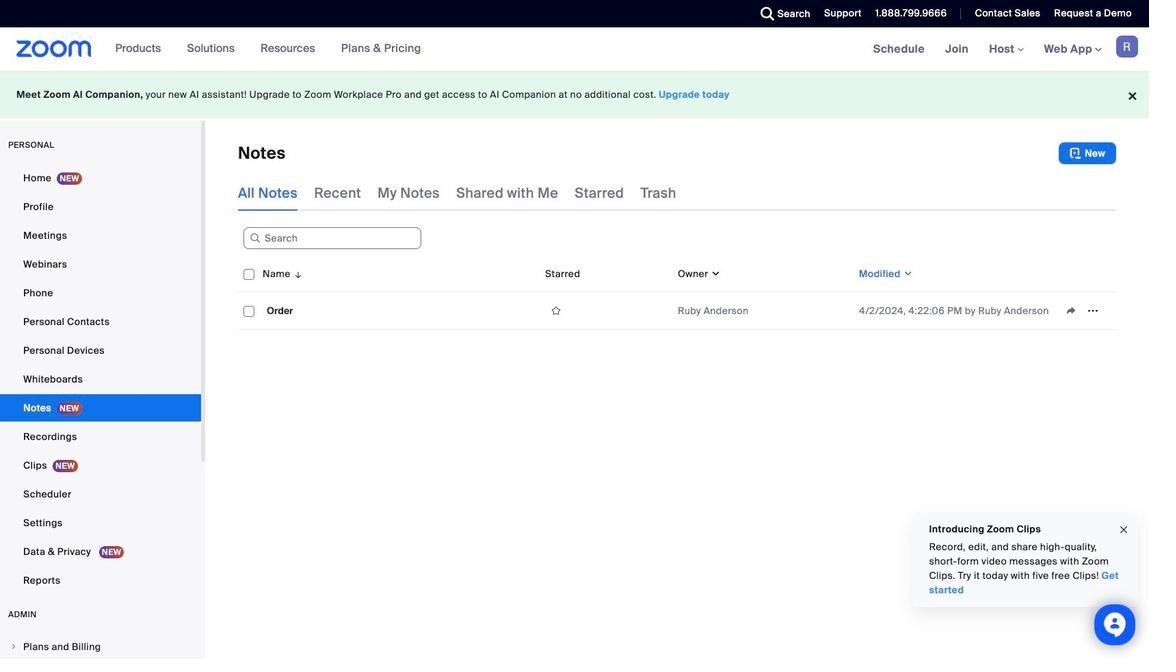 Task type: locate. For each thing, give the bounding box(es) containing it.
personal menu menu
[[0, 164, 201, 596]]

order unstarred image
[[546, 305, 567, 317]]

share image
[[1061, 305, 1083, 317]]

menu item
[[0, 634, 201, 659]]

more options for order image
[[1083, 305, 1105, 317]]

tabs of all notes page tab list
[[238, 175, 677, 211]]

banner
[[0, 27, 1150, 72]]

product information navigation
[[105, 27, 432, 71]]

right image
[[10, 643, 18, 651]]

arrow down image
[[291, 266, 303, 282]]

footer
[[0, 71, 1150, 118]]

application
[[238, 256, 1117, 330], [1061, 300, 1112, 321]]



Task type: vqa. For each thing, say whether or not it's contained in the screenshot.
second the down image from the right
yes



Task type: describe. For each thing, give the bounding box(es) containing it.
close image
[[1119, 522, 1130, 538]]

profile picture image
[[1117, 36, 1139, 57]]

down image
[[901, 267, 914, 281]]

zoom logo image
[[16, 40, 91, 57]]

meetings navigation
[[864, 27, 1150, 72]]

down image
[[709, 267, 721, 281]]

Search text field
[[244, 227, 422, 249]]



